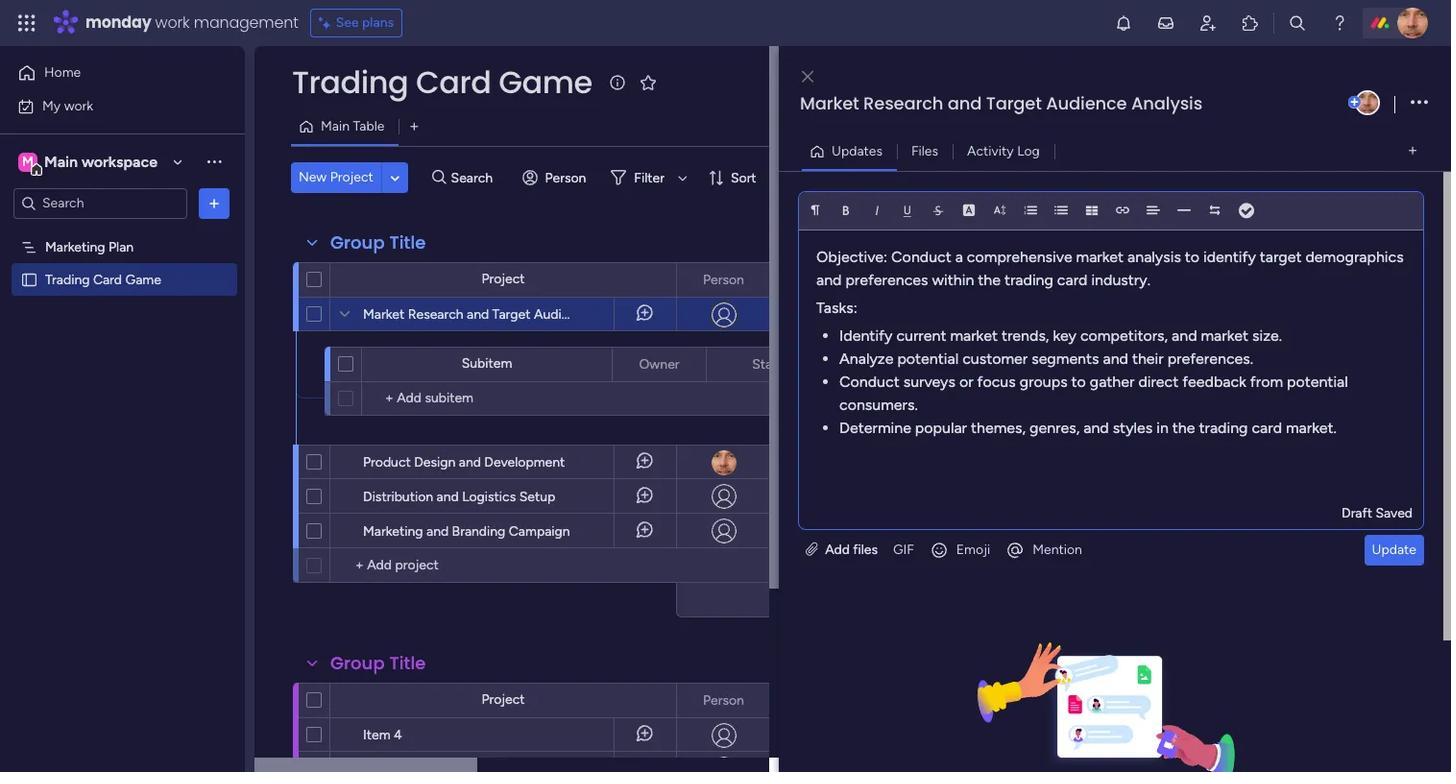 Task type: vqa. For each thing, say whether or not it's contained in the screenshot.
bottom ADD FROM TEMPLATES BUTTON
no



Task type: locate. For each thing, give the bounding box(es) containing it.
1 horizontal spatial target
[[986, 91, 1042, 115]]

main right workspace icon
[[44, 152, 78, 170]]

project
[[330, 169, 373, 185], [482, 271, 525, 287], [482, 691, 525, 708]]

link image
[[1116, 203, 1129, 217]]

1 vertical spatial audience
[[534, 306, 591, 323]]

0 horizontal spatial card
[[1057, 270, 1088, 289]]

0 vertical spatial conduct
[[891, 247, 952, 266]]

target
[[986, 91, 1042, 115], [492, 306, 531, 323]]

work right the my
[[64, 97, 93, 114]]

option
[[0, 230, 245, 233]]

1 vertical spatial person field
[[698, 690, 749, 711]]

dapulse attachment image
[[806, 541, 818, 558]]

analysis
[[1131, 91, 1202, 115], [594, 306, 643, 323]]

0 vertical spatial analysis
[[1131, 91, 1202, 115]]

1 vertical spatial conduct
[[839, 372, 900, 390]]

trading up main table
[[292, 61, 408, 104]]

and left the "styles"
[[1084, 418, 1109, 437]]

0 vertical spatial group title
[[330, 230, 426, 255]]

objective: conduct a comprehensive market analysis to identify target demographics and preferences within the trading card industry. tasks: identify current market trends, key competitors, and market size. analyze potential customer segments and their preferences. conduct surveys or focus groups to gather direct feedback from potential consumers. determine popular themes, genres, and styles in the trading card market. draft saved
[[816, 247, 1413, 521]]

0 vertical spatial the
[[978, 270, 1001, 289]]

1 title from the top
[[389, 230, 426, 255]]

1 vertical spatial group title
[[330, 651, 426, 675]]

from
[[1250, 372, 1283, 390]]

line image
[[1177, 203, 1191, 217]]

1 vertical spatial james peterson image
[[1355, 90, 1380, 115]]

start conversation image
[[614, 752, 676, 772]]

filter button
[[603, 162, 694, 193]]

1 vertical spatial analysis
[[594, 306, 643, 323]]

title down angle down icon
[[389, 230, 426, 255]]

trading right public board icon
[[45, 271, 90, 288]]

group title down angle down icon
[[330, 230, 426, 255]]

1 vertical spatial work
[[64, 97, 93, 114]]

2 group from the top
[[330, 651, 385, 675]]

gif button
[[885, 535, 922, 565]]

demographics
[[1306, 247, 1404, 266]]

Person field
[[698, 269, 749, 291], [698, 690, 749, 711]]

1 horizontal spatial marketing
[[363, 523, 423, 540]]

person for 2nd person field from the bottom
[[703, 271, 744, 288]]

group title up item
[[330, 651, 426, 675]]

0 horizontal spatial main
[[44, 152, 78, 170]]

1 vertical spatial research
[[408, 306, 463, 323]]

main inside button
[[321, 118, 350, 134]]

card
[[1057, 270, 1088, 289], [1252, 418, 1282, 437]]

work inside button
[[64, 97, 93, 114]]

game down plan
[[125, 271, 161, 288]]

0 vertical spatial person
[[545, 170, 586, 186]]

and up preferences.
[[1172, 326, 1197, 344]]

0 horizontal spatial trading card game
[[45, 271, 161, 288]]

market
[[800, 91, 859, 115], [363, 306, 405, 323]]

0 vertical spatial main
[[321, 118, 350, 134]]

angle down image
[[390, 170, 400, 185]]

1 horizontal spatial card
[[416, 61, 491, 104]]

1 vertical spatial trading
[[45, 271, 90, 288]]

+ Add project text field
[[340, 554, 496, 577]]

trading down feedback
[[1199, 418, 1248, 437]]

saved
[[1376, 505, 1413, 521]]

0 vertical spatial trading
[[292, 61, 408, 104]]

trading card game down "marketing plan"
[[45, 271, 161, 288]]

1 horizontal spatial game
[[499, 61, 592, 104]]

analysis
[[1128, 247, 1181, 266]]

title up 4 on the left bottom of page
[[389, 651, 426, 675]]

group title field for 2nd person field from the bottom
[[326, 230, 431, 255]]

notifications image
[[1114, 13, 1133, 33]]

1 horizontal spatial work
[[155, 12, 190, 34]]

bold image
[[839, 203, 853, 217]]

analysis inside market research and target audience analysis field
[[1131, 91, 1202, 115]]

market research and target audience analysis up subitem
[[363, 306, 643, 323]]

1 horizontal spatial trading card game
[[292, 61, 592, 104]]

and up gather
[[1103, 349, 1128, 367]]

v2 ellipsis image
[[267, 746, 282, 772]]

options image up add view image
[[1411, 90, 1428, 116]]

and up tasks:
[[816, 270, 842, 289]]

1 vertical spatial person
[[703, 271, 744, 288]]

log
[[1017, 143, 1040, 159]]

1 vertical spatial title
[[389, 651, 426, 675]]

0 horizontal spatial work
[[64, 97, 93, 114]]

to
[[1185, 247, 1200, 266], [1071, 372, 1086, 390]]

0 horizontal spatial card
[[93, 271, 122, 288]]

within
[[932, 270, 974, 289]]

1 horizontal spatial james peterson image
[[1397, 8, 1428, 38]]

1 vertical spatial game
[[125, 271, 161, 288]]

0 vertical spatial audience
[[1046, 91, 1127, 115]]

0 horizontal spatial options image
[[205, 194, 224, 213]]

distribution and logistics setup
[[363, 489, 555, 505]]

1 horizontal spatial potential
[[1287, 372, 1348, 390]]

0 vertical spatial research
[[863, 91, 943, 115]]

or
[[959, 372, 973, 390]]

management
[[194, 12, 298, 34]]

trading
[[1004, 270, 1053, 289], [1199, 418, 1248, 437]]

0 vertical spatial game
[[499, 61, 592, 104]]

title
[[389, 230, 426, 255], [389, 651, 426, 675]]

sort
[[731, 170, 756, 186]]

updates
[[832, 143, 883, 159]]

trading inside list box
[[45, 271, 90, 288]]

1 vertical spatial market
[[363, 306, 405, 323]]

market
[[1076, 247, 1124, 266], [950, 326, 998, 344], [1201, 326, 1249, 344]]

1 vertical spatial market research and target audience analysis
[[363, 306, 643, 323]]

marketing for marketing plan
[[45, 239, 105, 255]]

1 vertical spatial potential
[[1287, 372, 1348, 390]]

trading card game up add view icon
[[292, 61, 592, 104]]

0 vertical spatial target
[[986, 91, 1042, 115]]

options image
[[1411, 90, 1428, 116], [205, 194, 224, 213]]

current
[[896, 326, 946, 344]]

0 vertical spatial options image
[[1411, 90, 1428, 116]]

0 horizontal spatial analysis
[[594, 306, 643, 323]]

trading down comprehensive
[[1004, 270, 1053, 289]]

tasks:
[[816, 298, 857, 317]]

0 vertical spatial trading
[[1004, 270, 1053, 289]]

potential up the surveys
[[897, 349, 959, 367]]

target up subitem
[[492, 306, 531, 323]]

1 horizontal spatial options image
[[1411, 90, 1428, 116]]

main inside "workspace selection" element
[[44, 152, 78, 170]]

direct
[[1138, 372, 1179, 390]]

0 vertical spatial to
[[1185, 247, 1200, 266]]

distribution
[[363, 489, 433, 505]]

group for 2nd person field from the top of the page
[[330, 651, 385, 675]]

market research and target audience analysis inside field
[[800, 91, 1202, 115]]

research up files
[[863, 91, 943, 115]]

work
[[155, 12, 190, 34], [64, 97, 93, 114]]

game left show board description image
[[499, 61, 592, 104]]

person button
[[514, 162, 598, 193]]

marketing left plan
[[45, 239, 105, 255]]

person
[[545, 170, 586, 186], [703, 271, 744, 288], [703, 692, 744, 708]]

workspace selection element
[[18, 150, 160, 175]]

0 vertical spatial title
[[389, 230, 426, 255]]

Market Research and Target Audience Analysis field
[[795, 91, 1345, 116]]

group
[[330, 230, 385, 255], [330, 651, 385, 675]]

0 horizontal spatial to
[[1071, 372, 1086, 390]]

0 horizontal spatial marketing
[[45, 239, 105, 255]]

card left industry.
[[1057, 270, 1088, 289]]

monday
[[85, 12, 151, 34]]

the
[[978, 270, 1001, 289], [1172, 418, 1195, 437]]

1 horizontal spatial market
[[800, 91, 859, 115]]

1 vertical spatial the
[[1172, 418, 1195, 437]]

market inside field
[[800, 91, 859, 115]]

strikethrough image
[[932, 203, 945, 217]]

show board description image
[[606, 73, 629, 92]]

arrow down image
[[671, 166, 694, 189]]

add view image
[[410, 120, 418, 134]]

2 vertical spatial person
[[703, 692, 744, 708]]

Search field
[[446, 164, 504, 191]]

group title field up item
[[326, 651, 431, 676]]

1 horizontal spatial audience
[[1046, 91, 1127, 115]]

dapulse drag 2 image
[[782, 388, 788, 410]]

work for monday
[[155, 12, 190, 34]]

2 title from the top
[[389, 651, 426, 675]]

groups
[[1020, 372, 1068, 390]]

owner
[[639, 356, 679, 372]]

1 vertical spatial group title field
[[326, 651, 431, 676]]

0 vertical spatial marketing
[[45, 239, 105, 255]]

4
[[394, 727, 402, 743]]

Search in workspace field
[[40, 192, 160, 214]]

main left 'table'
[[321, 118, 350, 134]]

0 vertical spatial potential
[[897, 349, 959, 367]]

1 vertical spatial main
[[44, 152, 78, 170]]

mention
[[1033, 541, 1082, 558]]

1 vertical spatial project
[[482, 271, 525, 287]]

invite members image
[[1199, 13, 1218, 33]]

italic image
[[870, 203, 884, 217]]

work right monday
[[155, 12, 190, 34]]

group down new project button
[[330, 230, 385, 255]]

0 horizontal spatial trading
[[45, 271, 90, 288]]

marketing and branding campaign
[[363, 523, 570, 540]]

analysis up owner at the left top
[[594, 306, 643, 323]]

analysis down inbox image
[[1131, 91, 1202, 115]]

card left market.
[[1252, 418, 1282, 437]]

market research and target audience analysis up activity log on the right of page
[[800, 91, 1202, 115]]

consumers.
[[839, 395, 918, 414]]

underline image
[[901, 203, 914, 217]]

research
[[863, 91, 943, 115], [408, 306, 463, 323]]

target up activity log on the right of page
[[986, 91, 1042, 115]]

to down segments on the right
[[1071, 372, 1086, 390]]

1 vertical spatial to
[[1071, 372, 1086, 390]]

Status field
[[747, 354, 796, 375]]

1 horizontal spatial analysis
[[1131, 91, 1202, 115]]

2 group title field from the top
[[326, 651, 431, 676]]

1 horizontal spatial research
[[863, 91, 943, 115]]

research up subitem
[[408, 306, 463, 323]]

new project
[[299, 169, 373, 185]]

preferences
[[846, 270, 928, 289]]

0 vertical spatial trading card game
[[292, 61, 592, 104]]

market up customer
[[950, 326, 998, 344]]

apps image
[[1241, 13, 1260, 33]]

marketing plan
[[45, 239, 134, 255]]

1 vertical spatial trading
[[1199, 418, 1248, 437]]

0 horizontal spatial game
[[125, 271, 161, 288]]

0 vertical spatial james peterson image
[[1397, 8, 1428, 38]]

my
[[42, 97, 61, 114]]

identify
[[839, 326, 893, 344]]

the right in
[[1172, 418, 1195, 437]]

1 group from the top
[[330, 230, 385, 255]]

conduct left a
[[891, 247, 952, 266]]

2 vertical spatial project
[[482, 691, 525, 708]]

main workspace
[[44, 152, 158, 170]]

help image
[[1330, 13, 1349, 33]]

1 group title field from the top
[[326, 230, 431, 255]]

table image
[[1085, 203, 1099, 217]]

group title field down angle down icon
[[326, 230, 431, 255]]

focus
[[977, 372, 1016, 390]]

0 vertical spatial group
[[330, 230, 385, 255]]

1 horizontal spatial main
[[321, 118, 350, 134]]

0 horizontal spatial market
[[950, 326, 998, 344]]

development
[[484, 454, 565, 471]]

market up industry.
[[1076, 247, 1124, 266]]

activity log button
[[953, 136, 1054, 167]]

1 vertical spatial marketing
[[363, 523, 423, 540]]

0 horizontal spatial target
[[492, 306, 531, 323]]

to left identify
[[1185, 247, 1200, 266]]

0 horizontal spatial market research and target audience analysis
[[363, 306, 643, 323]]

0 vertical spatial card
[[1057, 270, 1088, 289]]

audience
[[1046, 91, 1127, 115], [534, 306, 591, 323]]

card up add view icon
[[416, 61, 491, 104]]

potential up market.
[[1287, 372, 1348, 390]]

marketing down distribution
[[363, 523, 423, 540]]

0 vertical spatial project
[[330, 169, 373, 185]]

1 vertical spatial card
[[1252, 418, 1282, 437]]

research inside field
[[863, 91, 943, 115]]

1 vertical spatial trading card game
[[45, 271, 161, 288]]

1 group title from the top
[[330, 230, 426, 255]]

0 vertical spatial work
[[155, 12, 190, 34]]

james peterson image
[[1397, 8, 1428, 38], [1355, 90, 1380, 115]]

1 vertical spatial options image
[[205, 194, 224, 213]]

1 vertical spatial group
[[330, 651, 385, 675]]

0 vertical spatial market
[[800, 91, 859, 115]]

add to favorites image
[[638, 73, 658, 92]]

align image
[[1147, 203, 1160, 217]]

trading
[[292, 61, 408, 104], [45, 271, 90, 288]]

dapulse addbtn image
[[1348, 96, 1361, 109]]

search everything image
[[1288, 13, 1307, 33]]

1 horizontal spatial market research and target audience analysis
[[800, 91, 1202, 115]]

and up activity
[[948, 91, 982, 115]]

card
[[416, 61, 491, 104], [93, 271, 122, 288]]

group up item
[[330, 651, 385, 675]]

the right 'within'
[[978, 270, 1001, 289]]

1 horizontal spatial the
[[1172, 418, 1195, 437]]

title for 2nd person field from the bottom's group title field
[[389, 230, 426, 255]]

2 person field from the top
[[698, 690, 749, 711]]

target inside field
[[986, 91, 1042, 115]]

0 horizontal spatial james peterson image
[[1355, 90, 1380, 115]]

conduct down analyze
[[839, 372, 900, 390]]

conduct
[[891, 247, 952, 266], [839, 372, 900, 390]]

status
[[752, 356, 791, 372]]

market up preferences.
[[1201, 326, 1249, 344]]

0 vertical spatial group title field
[[326, 230, 431, 255]]

options image down workspace options image
[[205, 194, 224, 213]]

market research and target audience analysis
[[800, 91, 1202, 115], [363, 306, 643, 323]]

0 horizontal spatial audience
[[534, 306, 591, 323]]

text color image
[[962, 203, 976, 217]]

Group Title field
[[326, 230, 431, 255], [326, 651, 431, 676]]

and
[[948, 91, 982, 115], [816, 270, 842, 289], [467, 306, 489, 323], [1172, 326, 1197, 344], [1103, 349, 1128, 367], [1084, 418, 1109, 437], [459, 454, 481, 471], [437, 489, 459, 505], [426, 523, 449, 540]]

group title for 2nd person field from the bottom's group title field
[[330, 230, 426, 255]]

2 group title from the top
[[330, 651, 426, 675]]

list box
[[0, 227, 245, 555]]

and inside field
[[948, 91, 982, 115]]

public board image
[[20, 270, 38, 289]]

see
[[336, 14, 359, 31]]

0 vertical spatial person field
[[698, 269, 749, 291]]

marketing for marketing and branding campaign
[[363, 523, 423, 540]]

0 vertical spatial market research and target audience analysis
[[800, 91, 1202, 115]]

1 horizontal spatial trading
[[292, 61, 408, 104]]

card down plan
[[93, 271, 122, 288]]

0 vertical spatial card
[[416, 61, 491, 104]]

add files
[[822, 541, 878, 558]]

workspace image
[[18, 151, 37, 172]]



Task type: describe. For each thing, give the bounding box(es) containing it.
and up + add project "text field"
[[426, 523, 449, 540]]

work for my
[[64, 97, 93, 114]]

&bull; bullets image
[[1055, 203, 1068, 217]]

see plans button
[[310, 9, 403, 37]]

subitem
[[462, 355, 512, 372]]

files
[[853, 541, 878, 558]]

product design and development
[[363, 454, 565, 471]]

segments
[[1032, 349, 1099, 367]]

themes,
[[971, 418, 1026, 437]]

checklist image
[[1239, 204, 1254, 218]]

new
[[299, 169, 327, 185]]

key
[[1053, 326, 1077, 344]]

emoji
[[956, 541, 990, 558]]

plans
[[362, 14, 394, 31]]

v2 search image
[[432, 167, 446, 188]]

1. numbers image
[[1024, 203, 1037, 217]]

list box containing marketing plan
[[0, 227, 245, 555]]

1 horizontal spatial market
[[1076, 247, 1124, 266]]

new project button
[[291, 162, 381, 193]]

and right design on the left bottom of page
[[459, 454, 481, 471]]

campaign
[[509, 523, 570, 540]]

popular
[[915, 418, 967, 437]]

activity log
[[967, 143, 1040, 159]]

project for 2nd person field from the top of the page group title field
[[482, 691, 525, 708]]

project for 2nd person field from the bottom's group title field
[[482, 271, 525, 287]]

feedback
[[1182, 372, 1246, 390]]

and up subitem
[[467, 306, 489, 323]]

filter
[[634, 170, 665, 186]]

project inside new project button
[[330, 169, 373, 185]]

main table button
[[291, 111, 399, 142]]

update
[[1372, 541, 1417, 558]]

group title for 2nd person field from the top of the page group title field
[[330, 651, 426, 675]]

group for 2nd person field from the bottom
[[330, 230, 385, 255]]

+ Add subitem text field
[[372, 387, 525, 410]]

activity
[[967, 143, 1014, 159]]

workspace
[[82, 152, 158, 170]]

close image
[[802, 70, 813, 84]]

size.
[[1252, 326, 1282, 344]]

branding
[[452, 523, 505, 540]]

0 horizontal spatial research
[[408, 306, 463, 323]]

objective:
[[816, 247, 888, 266]]

select product image
[[17, 13, 36, 33]]

target
[[1260, 247, 1302, 266]]

game inside list box
[[125, 271, 161, 288]]

gif
[[893, 541, 914, 558]]

rtl ltr image
[[1208, 203, 1222, 217]]

update button
[[1364, 535, 1424, 565]]

files
[[911, 143, 938, 159]]

Trading Card Game field
[[287, 61, 597, 104]]

a
[[955, 247, 963, 266]]

0 horizontal spatial market
[[363, 306, 405, 323]]

1 horizontal spatial to
[[1185, 247, 1200, 266]]

workspace options image
[[205, 152, 224, 171]]

1 person field from the top
[[698, 269, 749, 291]]

2 horizontal spatial market
[[1201, 326, 1249, 344]]

main for main table
[[321, 118, 350, 134]]

industry.
[[1091, 270, 1151, 289]]

0 horizontal spatial trading
[[1004, 270, 1053, 289]]

their
[[1132, 349, 1164, 367]]

competitors,
[[1080, 326, 1168, 344]]

table
[[353, 118, 385, 134]]

files button
[[897, 136, 953, 167]]

person for 2nd person field from the top of the page
[[703, 692, 744, 708]]

identify
[[1203, 247, 1256, 266]]

main table
[[321, 118, 385, 134]]

0 horizontal spatial potential
[[897, 349, 959, 367]]

updates button
[[802, 136, 897, 167]]

group title field for 2nd person field from the top of the page
[[326, 651, 431, 676]]

1 vertical spatial target
[[492, 306, 531, 323]]

setup
[[519, 489, 555, 505]]

see plans
[[336, 14, 394, 31]]

in
[[1157, 418, 1169, 437]]

design
[[414, 454, 456, 471]]

audience inside field
[[1046, 91, 1127, 115]]

item
[[363, 727, 391, 743]]

mention button
[[998, 535, 1090, 565]]

and down design on the left bottom of page
[[437, 489, 459, 505]]

home
[[44, 64, 81, 81]]

market.
[[1286, 418, 1337, 437]]

comprehensive
[[967, 247, 1072, 266]]

1 vertical spatial card
[[93, 271, 122, 288]]

logistics
[[462, 489, 516, 505]]

emoji button
[[922, 535, 998, 565]]

format image
[[809, 203, 822, 217]]

surveys
[[903, 372, 956, 390]]

draft
[[1342, 505, 1372, 521]]

Owner field
[[634, 354, 684, 375]]

item 4
[[363, 727, 402, 743]]

preferences.
[[1168, 349, 1253, 367]]

main for main workspace
[[44, 152, 78, 170]]

add view image
[[1409, 144, 1417, 158]]

inbox image
[[1156, 13, 1176, 33]]

analyze
[[839, 349, 894, 367]]

monday work management
[[85, 12, 298, 34]]

my work
[[42, 97, 93, 114]]

sort button
[[700, 162, 768, 193]]

home button
[[12, 58, 206, 88]]

person inside 'popup button'
[[545, 170, 586, 186]]

genres,
[[1030, 418, 1080, 437]]

add
[[825, 541, 850, 558]]

determine
[[839, 418, 911, 437]]

1 horizontal spatial trading
[[1199, 418, 1248, 437]]

plan
[[109, 239, 134, 255]]

my work button
[[12, 91, 206, 121]]

styles
[[1113, 418, 1153, 437]]

product
[[363, 454, 411, 471]]

trading card game inside list box
[[45, 271, 161, 288]]

1 horizontal spatial card
[[1252, 418, 1282, 437]]

m
[[22, 153, 34, 170]]

trends,
[[1002, 326, 1049, 344]]

title for 2nd person field from the top of the page group title field
[[389, 651, 426, 675]]

customer
[[962, 349, 1028, 367]]

0 horizontal spatial the
[[978, 270, 1001, 289]]

size image
[[993, 203, 1006, 217]]



